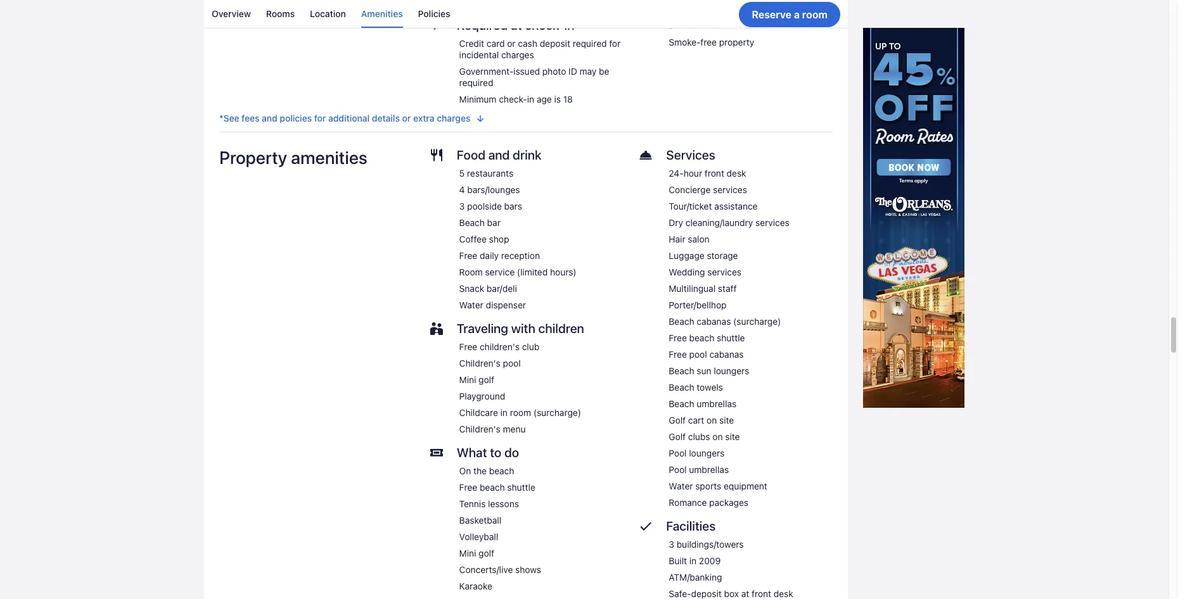 Task type: describe. For each thing, give the bounding box(es) containing it.
shows
[[515, 565, 541, 576]]

coffee
[[459, 234, 487, 245]]

charges inside credit card or cash deposit required for incidental charges government-issued photo id may be required minimum check-in age is 18
[[501, 50, 534, 60]]

3 inside 5 restaurants 4 bars/lounges 3 poolside bars beach bar coffee shop free daily reception room service (limited hours) snack bar/deli water dispenser
[[459, 201, 465, 212]]

fees
[[242, 113, 259, 124]]

2 vertical spatial beach
[[480, 483, 505, 493]]

24-
[[669, 168, 684, 179]]

in inside credit card or cash deposit required for incidental charges government-issued photo id may be required minimum check-in age is 18
[[527, 94, 534, 105]]

be
[[599, 66, 609, 77]]

1 vertical spatial on
[[713, 432, 723, 443]]

overview
[[212, 8, 251, 19]]

smoke-free property
[[669, 37, 754, 48]]

*see fees and policies for additional details or extra charges
[[219, 113, 471, 124]]

reception
[[501, 251, 540, 261]]

property amenities
[[219, 147, 367, 168]]

for inside button
[[314, 113, 326, 124]]

at
[[511, 18, 522, 33]]

0 vertical spatial loungers
[[714, 366, 749, 377]]

1 horizontal spatial required
[[573, 38, 607, 49]]

beach inside 24-hour front desk concierge services tour/ticket assistance dry cleaning/laundry services hair salon luggage storage wedding services multilingual staff porter/bellhop beach cabanas (surcharge) free beach shuttle free pool cabanas beach sun loungers beach towels beach umbrellas golf cart on site golf clubs on site pool loungers pool umbrellas water sports equipment romance packages
[[689, 333, 714, 344]]

water inside 24-hour front desk concierge services tour/ticket assistance dry cleaning/laundry services hair salon luggage storage wedding services multilingual staff porter/bellhop beach cabanas (surcharge) free beach shuttle free pool cabanas beach sun loungers beach towels beach umbrellas golf cart on site golf clubs on site pool loungers pool umbrellas water sports equipment romance packages
[[669, 481, 693, 492]]

1 golf from the top
[[669, 415, 686, 426]]

shop
[[489, 234, 509, 245]]

issued
[[513, 66, 540, 77]]

playground
[[459, 391, 505, 402]]

amenities link
[[361, 0, 403, 28]]

policies link
[[418, 0, 450, 28]]

property
[[219, 147, 287, 168]]

front
[[705, 168, 724, 179]]

shuttle inside 24-hour front desk concierge services tour/ticket assistance dry cleaning/laundry services hair salon luggage storage wedding services multilingual staff porter/bellhop beach cabanas (surcharge) free beach shuttle free pool cabanas beach sun loungers beach towels beach umbrellas golf cart on site golf clubs on site pool loungers pool umbrellas water sports equipment romance packages
[[717, 333, 745, 344]]

children's
[[480, 342, 520, 353]]

childcare
[[459, 408, 498, 419]]

clubs
[[688, 432, 710, 443]]

concerts/live
[[459, 565, 513, 576]]

1 vertical spatial beach
[[489, 466, 514, 477]]

water inside 5 restaurants 4 bars/lounges 3 poolside bars beach bar coffee shop free daily reception room service (limited hours) snack bar/deli water dispenser
[[459, 300, 483, 311]]

on the beach free beach shuttle tennis lessons basketball volleyball mini golf concerts/live shows karaoke
[[459, 466, 541, 592]]

golf inside free children's club children's pool mini golf playground childcare in room (surcharge) children's menu
[[479, 375, 494, 386]]

2 pool from the top
[[669, 465, 687, 476]]

and inside button
[[262, 113, 277, 124]]

karaoke
[[459, 581, 492, 592]]

government-
[[459, 66, 513, 77]]

amenities
[[361, 8, 403, 19]]

incidental
[[459, 50, 499, 60]]

list containing overview
[[204, 0, 848, 28]]

smoke-
[[669, 37, 701, 48]]

multilingual
[[669, 284, 716, 294]]

2 golf from the top
[[669, 432, 686, 443]]

in inside 3 buildings/towers built in 2009 atm/banking
[[689, 556, 697, 567]]

beach down porter/bellhop at right
[[669, 316, 694, 327]]

mini inside free children's club children's pool mini golf playground childcare in room (surcharge) children's menu
[[459, 375, 476, 386]]

wedding
[[669, 267, 705, 278]]

5 restaurants 4 bars/lounges 3 poolside bars beach bar coffee shop free daily reception room service (limited hours) snack bar/deli water dispenser
[[459, 168, 577, 311]]

4
[[459, 185, 465, 195]]

charges inside button
[[437, 113, 471, 124]]

hours)
[[550, 267, 577, 278]]

18
[[563, 94, 573, 105]]

beach inside 5 restaurants 4 bars/lounges 3 poolside bars beach bar coffee shop free daily reception room service (limited hours) snack bar/deli water dispenser
[[459, 218, 485, 228]]

is
[[554, 94, 561, 105]]

menu
[[503, 424, 526, 435]]

0 vertical spatial site
[[719, 415, 734, 426]]

2 children's from the top
[[459, 424, 501, 435]]

may
[[580, 66, 597, 77]]

in up deposit
[[564, 18, 574, 33]]

reserve a room button
[[739, 2, 840, 27]]

do
[[504, 446, 519, 460]]

0 vertical spatial cabanas
[[697, 316, 731, 327]]

staff
[[718, 284, 737, 294]]

or inside button
[[402, 113, 411, 124]]

food and drink
[[457, 148, 542, 162]]

facilities
[[666, 519, 716, 534]]

golf inside on the beach free beach shuttle tennis lessons basketball volleyball mini golf concerts/live shows karaoke
[[479, 548, 494, 559]]

towels
[[697, 382, 723, 393]]

0 horizontal spatial required
[[459, 78, 493, 88]]

required
[[457, 18, 508, 33]]

for inside credit card or cash deposit required for incidental charges government-issued photo id may be required minimum check-in age is 18
[[609, 38, 621, 49]]

other
[[666, 17, 699, 31]]

3 inside 3 buildings/towers built in 2009 atm/banking
[[669, 540, 674, 550]]

photo
[[542, 66, 566, 77]]

room
[[459, 267, 483, 278]]

room inside button
[[802, 9, 828, 20]]

cash
[[518, 38, 537, 49]]

location
[[310, 8, 346, 19]]

5
[[459, 168, 465, 179]]

volleyball
[[459, 532, 498, 543]]

assistance
[[714, 201, 758, 212]]

reserve a room
[[752, 9, 828, 20]]

children
[[538, 322, 584, 336]]

equipment
[[724, 481, 767, 492]]

sports
[[695, 481, 721, 492]]

cart
[[688, 415, 704, 426]]

what
[[457, 446, 487, 460]]

hour
[[684, 168, 702, 179]]

club
[[522, 342, 540, 353]]

dry
[[669, 218, 683, 228]]

1 vertical spatial services
[[756, 218, 790, 228]]

on
[[459, 466, 471, 477]]

sun
[[697, 366, 711, 377]]



Task type: locate. For each thing, give the bounding box(es) containing it.
(surcharge) inside free children's club children's pool mini golf playground childcare in room (surcharge) children's menu
[[534, 408, 581, 419]]

shuttle inside on the beach free beach shuttle tennis lessons basketball volleyball mini golf concerts/live shows karaoke
[[507, 483, 535, 493]]

poolside
[[467, 201, 502, 212]]

age
[[537, 94, 552, 105]]

romance
[[669, 498, 707, 509]]

rooms link
[[266, 0, 295, 28]]

1 vertical spatial or
[[402, 113, 411, 124]]

bars/lounges
[[467, 185, 520, 195]]

0 horizontal spatial for
[[314, 113, 326, 124]]

or inside credit card or cash deposit required for incidental charges government-issued photo id may be required minimum check-in age is 18
[[507, 38, 516, 49]]

room up menu
[[510, 408, 531, 419]]

charges
[[501, 50, 534, 60], [437, 113, 471, 124]]

minimum
[[459, 94, 497, 105]]

3 up built
[[669, 540, 674, 550]]

water up romance
[[669, 481, 693, 492]]

0 vertical spatial charges
[[501, 50, 534, 60]]

concierge
[[669, 185, 711, 195]]

cabanas
[[697, 316, 731, 327], [709, 349, 744, 360]]

or right card
[[507, 38, 516, 49]]

on
[[707, 415, 717, 426], [713, 432, 723, 443]]

1 horizontal spatial for
[[609, 38, 621, 49]]

0 vertical spatial or
[[507, 38, 516, 49]]

1 vertical spatial site
[[725, 432, 740, 443]]

daily
[[480, 251, 499, 261]]

beach down to
[[489, 466, 514, 477]]

charges left medium image
[[437, 113, 471, 124]]

policies
[[418, 8, 450, 19]]

beach left sun
[[669, 366, 694, 377]]

children's down children's
[[459, 358, 501, 369]]

traveling
[[457, 322, 508, 336]]

1 horizontal spatial charges
[[501, 50, 534, 60]]

1 vertical spatial shuttle
[[507, 483, 535, 493]]

information
[[702, 17, 767, 31]]

*see
[[219, 113, 239, 124]]

deposit
[[540, 38, 570, 49]]

1 children's from the top
[[459, 358, 501, 369]]

umbrellas down towels
[[697, 399, 737, 410]]

free inside free children's club children's pool mini golf playground childcare in room (surcharge) children's menu
[[459, 342, 477, 353]]

1 horizontal spatial pool
[[689, 349, 707, 360]]

1 golf from the top
[[479, 375, 494, 386]]

to
[[490, 446, 502, 460]]

free
[[701, 37, 717, 48]]

0 vertical spatial required
[[573, 38, 607, 49]]

a
[[794, 9, 800, 20]]

desk
[[727, 168, 746, 179]]

1 vertical spatial children's
[[459, 424, 501, 435]]

check- up *see fees and policies for additional details or extra charges button
[[499, 94, 527, 105]]

restaurants
[[467, 168, 513, 179]]

required up 'may'
[[573, 38, 607, 49]]

on right clubs
[[713, 432, 723, 443]]

umbrellas up sports
[[689, 465, 729, 476]]

what to do
[[457, 446, 519, 460]]

free inside on the beach free beach shuttle tennis lessons basketball volleyball mini golf concerts/live shows karaoke
[[459, 483, 477, 493]]

golf up the concerts/live
[[479, 548, 494, 559]]

0 vertical spatial for
[[609, 38, 621, 49]]

1 vertical spatial (surcharge)
[[534, 408, 581, 419]]

dispenser
[[486, 300, 526, 311]]

*see fees and policies for additional details or extra charges button
[[219, 105, 833, 124]]

1 vertical spatial water
[[669, 481, 693, 492]]

0 vertical spatial shuttle
[[717, 333, 745, 344]]

pool down children's
[[503, 358, 521, 369]]

2 golf from the top
[[479, 548, 494, 559]]

id
[[569, 66, 577, 77]]

loungers down clubs
[[689, 448, 725, 459]]

3 buildings/towers built in 2009 atm/banking
[[669, 540, 744, 583]]

beach up lessons
[[480, 483, 505, 493]]

property
[[719, 37, 754, 48]]

services down assistance
[[756, 218, 790, 228]]

1 horizontal spatial shuttle
[[717, 333, 745, 344]]

built
[[669, 556, 687, 567]]

pool up sun
[[689, 349, 707, 360]]

1 vertical spatial check-
[[499, 94, 527, 105]]

bar/deli
[[487, 284, 517, 294]]

0 horizontal spatial water
[[459, 300, 483, 311]]

0 vertical spatial golf
[[479, 375, 494, 386]]

(limited
[[517, 267, 548, 278]]

3 down 4
[[459, 201, 465, 212]]

0 horizontal spatial charges
[[437, 113, 471, 124]]

details
[[372, 113, 400, 124]]

(surcharge) inside 24-hour front desk concierge services tour/ticket assistance dry cleaning/laundry services hair salon luggage storage wedding services multilingual staff porter/bellhop beach cabanas (surcharge) free beach shuttle free pool cabanas beach sun loungers beach towels beach umbrellas golf cart on site golf clubs on site pool loungers pool umbrellas water sports equipment romance packages
[[733, 316, 781, 327]]

0 horizontal spatial (surcharge)
[[534, 408, 581, 419]]

room
[[802, 9, 828, 20], [510, 408, 531, 419]]

1 vertical spatial pool
[[669, 465, 687, 476]]

or
[[507, 38, 516, 49], [402, 113, 411, 124]]

tour/ticket
[[669, 201, 712, 212]]

shuttle down porter/bellhop at right
[[717, 333, 745, 344]]

0 vertical spatial children's
[[459, 358, 501, 369]]

hair
[[669, 234, 686, 245]]

1 pool from the top
[[669, 448, 687, 459]]

reserve
[[752, 9, 792, 20]]

porter/bellhop
[[669, 300, 727, 311]]

basketball
[[459, 515, 501, 526]]

pool inside 24-hour front desk concierge services tour/ticket assistance dry cleaning/laundry services hair salon luggage storage wedding services multilingual staff porter/bellhop beach cabanas (surcharge) free beach shuttle free pool cabanas beach sun loungers beach towels beach umbrellas golf cart on site golf clubs on site pool loungers pool umbrellas water sports equipment romance packages
[[689, 349, 707, 360]]

0 vertical spatial 3
[[459, 201, 465, 212]]

0 vertical spatial golf
[[669, 415, 686, 426]]

check-
[[525, 18, 564, 33], [499, 94, 527, 105]]

services up assistance
[[713, 185, 747, 195]]

cabanas down porter/bellhop at right
[[697, 316, 731, 327]]

loungers up towels
[[714, 366, 749, 377]]

overview link
[[212, 0, 251, 28]]

golf up playground on the bottom
[[479, 375, 494, 386]]

required down government-
[[459, 78, 493, 88]]

beach up cart
[[669, 399, 694, 410]]

0 horizontal spatial room
[[510, 408, 531, 419]]

room right a
[[802, 9, 828, 20]]

0 vertical spatial umbrellas
[[697, 399, 737, 410]]

shuttle up lessons
[[507, 483, 535, 493]]

in right built
[[689, 556, 697, 567]]

and
[[262, 113, 277, 124], [488, 148, 510, 162]]

1 mini from the top
[[459, 375, 476, 386]]

lessons
[[488, 499, 519, 510]]

beach up coffee
[[459, 218, 485, 228]]

1 vertical spatial mini
[[459, 548, 476, 559]]

0 vertical spatial services
[[713, 185, 747, 195]]

medium image
[[476, 114, 486, 124]]

0 vertical spatial room
[[802, 9, 828, 20]]

charges down cash
[[501, 50, 534, 60]]

atm/banking
[[669, 573, 722, 583]]

on right cart
[[707, 415, 717, 426]]

0 vertical spatial mini
[[459, 375, 476, 386]]

in left age
[[527, 94, 534, 105]]

salon
[[688, 234, 710, 245]]

0 vertical spatial beach
[[689, 333, 714, 344]]

additional
[[328, 113, 370, 124]]

0 horizontal spatial and
[[262, 113, 277, 124]]

mini
[[459, 375, 476, 386], [459, 548, 476, 559]]

required
[[573, 38, 607, 49], [459, 78, 493, 88]]

0 horizontal spatial shuttle
[[507, 483, 535, 493]]

2009
[[699, 556, 721, 567]]

children's
[[459, 358, 501, 369], [459, 424, 501, 435]]

check- up deposit
[[525, 18, 564, 33]]

extra
[[413, 113, 435, 124]]

services down storage
[[707, 267, 742, 278]]

amenities
[[291, 147, 367, 168]]

credit
[[459, 38, 484, 49]]

the
[[474, 466, 487, 477]]

free children's club children's pool mini golf playground childcare in room (surcharge) children's menu
[[459, 342, 581, 435]]

1 vertical spatial room
[[510, 408, 531, 419]]

2 vertical spatial services
[[707, 267, 742, 278]]

1 horizontal spatial and
[[488, 148, 510, 162]]

check- inside credit card or cash deposit required for incidental charges government-issued photo id may be required minimum check-in age is 18
[[499, 94, 527, 105]]

golf left cart
[[669, 415, 686, 426]]

and right fees
[[262, 113, 277, 124]]

0 horizontal spatial 3
[[459, 201, 465, 212]]

snack
[[459, 284, 484, 294]]

1 vertical spatial for
[[314, 113, 326, 124]]

1 vertical spatial loungers
[[689, 448, 725, 459]]

0 vertical spatial and
[[262, 113, 277, 124]]

1 horizontal spatial or
[[507, 38, 516, 49]]

golf left clubs
[[669, 432, 686, 443]]

food
[[457, 148, 485, 162]]

list
[[204, 0, 848, 28]]

1 horizontal spatial water
[[669, 481, 693, 492]]

mini down volleyball
[[459, 548, 476, 559]]

services
[[666, 148, 715, 162]]

0 vertical spatial (surcharge)
[[733, 316, 781, 327]]

0 horizontal spatial or
[[402, 113, 411, 124]]

1 horizontal spatial (surcharge)
[[733, 316, 781, 327]]

24-hour front desk concierge services tour/ticket assistance dry cleaning/laundry services hair salon luggage storage wedding services multilingual staff porter/bellhop beach cabanas (surcharge) free beach shuttle free pool cabanas beach sun loungers beach towels beach umbrellas golf cart on site golf clubs on site pool loungers pool umbrellas water sports equipment romance packages
[[669, 168, 790, 509]]

cabanas up sun
[[709, 349, 744, 360]]

site
[[719, 415, 734, 426], [725, 432, 740, 443]]

mini inside on the beach free beach shuttle tennis lessons basketball volleyball mini golf concerts/live shows karaoke
[[459, 548, 476, 559]]

umbrellas
[[697, 399, 737, 410], [689, 465, 729, 476]]

luggage
[[669, 251, 705, 261]]

in inside free children's club children's pool mini golf playground childcare in room (surcharge) children's menu
[[500, 408, 508, 419]]

site right cart
[[719, 415, 734, 426]]

children's down childcare
[[459, 424, 501, 435]]

0 horizontal spatial pool
[[503, 358, 521, 369]]

for right policies
[[314, 113, 326, 124]]

beach up sun
[[689, 333, 714, 344]]

in up menu
[[500, 408, 508, 419]]

water down snack
[[459, 300, 483, 311]]

room inside free children's club children's pool mini golf playground childcare in room (surcharge) children's menu
[[510, 408, 531, 419]]

other information
[[666, 17, 767, 31]]

pool inside free children's club children's pool mini golf playground childcare in room (surcharge) children's menu
[[503, 358, 521, 369]]

1 horizontal spatial room
[[802, 9, 828, 20]]

1 vertical spatial golf
[[669, 432, 686, 443]]

free inside 5 restaurants 4 bars/lounges 3 poolside bars beach bar coffee shop free daily reception room service (limited hours) snack bar/deli water dispenser
[[459, 251, 477, 261]]

or left "extra"
[[402, 113, 411, 124]]

beach left towels
[[669, 382, 694, 393]]

site right clubs
[[725, 432, 740, 443]]

storage
[[707, 251, 738, 261]]

1 vertical spatial golf
[[479, 548, 494, 559]]

for up 'be'
[[609, 38, 621, 49]]

0 vertical spatial check-
[[525, 18, 564, 33]]

0 vertical spatial on
[[707, 415, 717, 426]]

1 horizontal spatial 3
[[669, 540, 674, 550]]

required at check-in
[[457, 18, 574, 33]]

and up restaurants
[[488, 148, 510, 162]]

card
[[487, 38, 505, 49]]

with
[[511, 322, 535, 336]]

0 vertical spatial water
[[459, 300, 483, 311]]

packages
[[709, 498, 749, 509]]

pool
[[689, 349, 707, 360], [503, 358, 521, 369]]

0 vertical spatial pool
[[669, 448, 687, 459]]

1 vertical spatial cabanas
[[709, 349, 744, 360]]

credit card or cash deposit required for incidental charges government-issued photo id may be required minimum check-in age is 18
[[459, 38, 621, 105]]

1 vertical spatial 3
[[669, 540, 674, 550]]

mini up playground on the bottom
[[459, 375, 476, 386]]

2 mini from the top
[[459, 548, 476, 559]]

1 vertical spatial charges
[[437, 113, 471, 124]]

1 vertical spatial umbrellas
[[689, 465, 729, 476]]

1 vertical spatial and
[[488, 148, 510, 162]]

bars
[[504, 201, 522, 212]]

1 vertical spatial required
[[459, 78, 493, 88]]

(surcharge)
[[733, 316, 781, 327], [534, 408, 581, 419]]

policies
[[280, 113, 312, 124]]

location link
[[310, 0, 346, 28]]

in
[[564, 18, 574, 33], [527, 94, 534, 105], [500, 408, 508, 419], [689, 556, 697, 567]]



Task type: vqa. For each thing, say whether or not it's contained in the screenshot.
THE ROOM IMAGE
no



